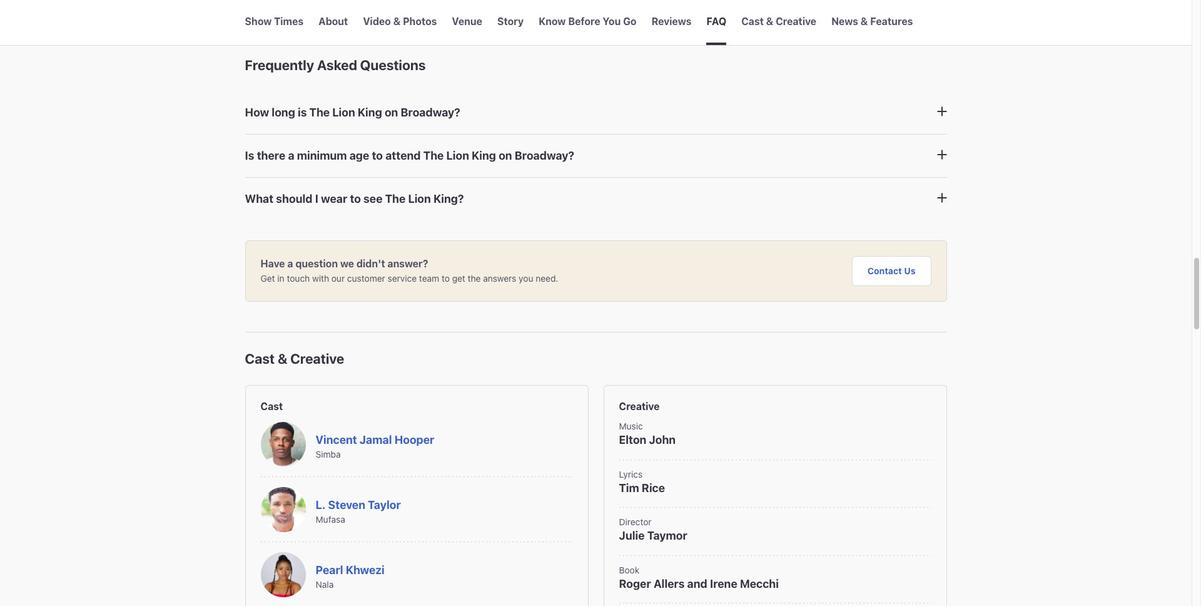 Task type: locate. For each thing, give the bounding box(es) containing it.
0 horizontal spatial lion
[[333, 106, 355, 119]]

3 / 10 group
[[363, 0, 437, 45]]

1 horizontal spatial the
[[385, 192, 406, 206]]

director
[[619, 517, 652, 527]]

i
[[315, 192, 319, 206]]

allers
[[654, 577, 685, 590]]

0 vertical spatial a
[[288, 149, 295, 162]]

2 vertical spatial the
[[385, 192, 406, 206]]

& inside "3 / 10" group
[[394, 16, 401, 27]]

1 / 10 group
[[245, 0, 304, 45]]

a up touch
[[288, 258, 293, 269]]

& for "3 / 10" group on the left of the page
[[394, 16, 401, 27]]

lion right 'is'
[[333, 106, 355, 119]]

simba
[[316, 449, 341, 459]]

pearl khwezi nala
[[316, 564, 385, 590]]

1 horizontal spatial broadway?
[[515, 149, 575, 162]]

pearl khwezi image
[[261, 552, 306, 598]]

to left see
[[350, 192, 361, 206]]

1 vertical spatial to
[[350, 192, 361, 206]]

is there a minimum age to attend the lion king on broadway? button
[[245, 135, 948, 177]]

contact us
[[868, 266, 916, 276]]

0 horizontal spatial creative
[[291, 351, 345, 367]]

1 horizontal spatial creative
[[619, 401, 660, 412]]

lion up king?
[[447, 149, 469, 162]]

what should i wear to see the lion king? button
[[245, 178, 948, 221]]

you
[[519, 273, 534, 284]]

get
[[452, 273, 466, 284]]

frequently asked questions
[[245, 57, 426, 74]]

photos
[[403, 16, 437, 27]]

on
[[385, 106, 398, 119], [499, 149, 512, 162]]

broadway?
[[401, 106, 461, 119], [515, 149, 575, 162]]

l. steven taylor mufasa
[[316, 498, 401, 524]]

there
[[257, 149, 286, 162]]

attend
[[386, 149, 421, 162]]

& inside 10 / 10 group
[[861, 16, 869, 27]]

what
[[245, 192, 274, 206]]

vincent jamal hooper image
[[261, 422, 306, 467]]

to
[[372, 149, 383, 162], [350, 192, 361, 206], [442, 273, 450, 284]]

0 vertical spatial creative
[[776, 16, 817, 27]]

2 horizontal spatial lion
[[447, 149, 469, 162]]

to right "age" at top
[[372, 149, 383, 162]]

get
[[261, 273, 275, 284]]

8 / 10 group
[[707, 0, 727, 45]]

and
[[688, 577, 708, 590]]

0 vertical spatial lion
[[333, 106, 355, 119]]

answer?
[[388, 258, 429, 269]]

the right attend
[[424, 149, 444, 162]]

1 horizontal spatial king
[[472, 149, 496, 162]]

touch
[[287, 273, 310, 284]]

0 horizontal spatial the
[[310, 106, 330, 119]]

creative inside 9 / 10 group
[[776, 16, 817, 27]]

the right 'is'
[[310, 106, 330, 119]]

2 vertical spatial cast
[[261, 401, 283, 412]]

1 vertical spatial a
[[288, 258, 293, 269]]

cast & creative
[[742, 16, 817, 27], [245, 351, 345, 367]]

pearl khwezi link
[[316, 564, 385, 577]]

2 vertical spatial lion
[[408, 192, 431, 206]]

director julie taymor
[[619, 517, 688, 542]]

have a question we didn't answer? get in touch with our customer service team to get the answers you need.
[[261, 258, 559, 284]]

cast
[[742, 16, 764, 27], [245, 351, 275, 367], [261, 401, 283, 412]]

0 horizontal spatial broadway?
[[401, 106, 461, 119]]

1 horizontal spatial lion
[[408, 192, 431, 206]]

venue
[[452, 16, 483, 27]]

julie
[[619, 529, 645, 542]]

0 vertical spatial broadway?
[[401, 106, 461, 119]]

cast inside 9 / 10 group
[[742, 16, 764, 27]]

a right there
[[288, 149, 295, 162]]

book roger allers and irene mecchi
[[619, 565, 779, 590]]

0 vertical spatial cast
[[742, 16, 764, 27]]

john
[[650, 434, 676, 447]]

lion left king?
[[408, 192, 431, 206]]

to inside have a question we didn't answer? get in touch with our customer service team to get the answers you need.
[[442, 273, 450, 284]]

reviews
[[652, 16, 692, 27]]

contact
[[868, 266, 903, 276]]

& inside 9 / 10 group
[[767, 16, 774, 27]]

mufasa
[[316, 514, 345, 524]]

9 / 10 group
[[742, 0, 817, 45]]

2 vertical spatial to
[[442, 273, 450, 284]]

a
[[288, 149, 295, 162], [288, 258, 293, 269]]

1 vertical spatial lion
[[447, 149, 469, 162]]

how long is the lion king on broadway? button
[[245, 92, 948, 134]]

6 / 10 group
[[539, 0, 637, 45]]

0 horizontal spatial on
[[385, 106, 398, 119]]

questions
[[360, 57, 426, 74]]

1 vertical spatial broadway?
[[515, 149, 575, 162]]

2 horizontal spatial creative
[[776, 16, 817, 27]]

7 / 10 group
[[652, 0, 692, 45]]

1 vertical spatial creative
[[291, 351, 345, 367]]

0 vertical spatial cast & creative
[[742, 16, 817, 27]]

taylor
[[368, 498, 401, 512]]

the right see
[[385, 192, 406, 206]]

nala
[[316, 579, 334, 590]]

to left get at the top left of page
[[442, 273, 450, 284]]

creative
[[776, 16, 817, 27], [291, 351, 345, 367], [619, 401, 660, 412]]

the
[[310, 106, 330, 119], [424, 149, 444, 162], [385, 192, 406, 206]]

1 vertical spatial the
[[424, 149, 444, 162]]

&
[[394, 16, 401, 27], [767, 16, 774, 27], [861, 16, 869, 27], [278, 351, 288, 367]]

1 horizontal spatial cast & creative
[[742, 16, 817, 27]]

know before you go
[[539, 16, 637, 27]]

book
[[619, 565, 640, 575]]

you
[[603, 16, 621, 27]]

1 horizontal spatial to
[[372, 149, 383, 162]]

1 vertical spatial cast & creative
[[245, 351, 345, 367]]

before
[[569, 16, 601, 27]]

2 vertical spatial creative
[[619, 401, 660, 412]]

10 / 10 group
[[832, 0, 914, 45]]

minimum
[[297, 149, 347, 162]]

lion
[[333, 106, 355, 119], [447, 149, 469, 162], [408, 192, 431, 206]]

king?
[[434, 192, 464, 206]]

4 / 10 group
[[452, 0, 483, 45]]

team
[[419, 273, 440, 284]]

0 vertical spatial the
[[310, 106, 330, 119]]

question
[[296, 258, 338, 269]]

0 horizontal spatial king
[[358, 106, 382, 119]]

king
[[358, 106, 382, 119], [472, 149, 496, 162]]

1 horizontal spatial on
[[499, 149, 512, 162]]

0 vertical spatial on
[[385, 106, 398, 119]]

frequently
[[245, 57, 314, 74]]

2 horizontal spatial to
[[442, 273, 450, 284]]

2 / 10 group
[[319, 0, 348, 45]]

steven
[[328, 498, 366, 512]]



Task type: vqa. For each thing, say whether or not it's contained in the screenshot.
'Oliver Prose' image
no



Task type: describe. For each thing, give the bounding box(es) containing it.
news
[[832, 16, 859, 27]]

khwezi
[[346, 564, 385, 577]]

broadway? inside is there a minimum age to attend the lion king on broadway? dropdown button
[[515, 149, 575, 162]]

irene
[[710, 577, 738, 590]]

0 vertical spatial king
[[358, 106, 382, 119]]

vincent jamal hooper link
[[316, 433, 435, 446]]

pearl
[[316, 564, 343, 577]]

2 horizontal spatial the
[[424, 149, 444, 162]]

a inside have a question we didn't answer? get in touch with our customer service team to get the answers you need.
[[288, 258, 293, 269]]

is there a minimum age to attend the lion king on broadway?
[[245, 149, 575, 162]]

with
[[312, 273, 329, 284]]

lyrics tim rice
[[619, 469, 665, 495]]

features
[[871, 16, 914, 27]]

age
[[350, 149, 370, 162]]

show times
[[245, 16, 304, 27]]

how
[[245, 106, 269, 119]]

taymor
[[648, 529, 688, 542]]

about
[[319, 16, 348, 27]]

lyrics
[[619, 469, 643, 480]]

l. steven taylor image
[[261, 487, 306, 532]]

elton
[[619, 434, 647, 447]]

have
[[261, 258, 285, 269]]

broadway? inside how long is the lion king on broadway? dropdown button
[[401, 106, 461, 119]]

need.
[[536, 273, 559, 284]]

creative link
[[619, 401, 932, 412]]

vincent
[[316, 433, 357, 446]]

& for 10 / 10 group
[[861, 16, 869, 27]]

is
[[298, 106, 307, 119]]

asked
[[317, 57, 357, 74]]

in
[[278, 273, 285, 284]]

didn't
[[357, 258, 385, 269]]

service
[[388, 273, 417, 284]]

music
[[619, 421, 643, 432]]

contact us link
[[853, 256, 932, 286]]

see
[[364, 192, 383, 206]]

1 vertical spatial cast
[[245, 351, 275, 367]]

our
[[332, 273, 345, 284]]

answers
[[483, 273, 517, 284]]

go
[[624, 16, 637, 27]]

video
[[363, 16, 391, 27]]

wear
[[321, 192, 348, 206]]

0 horizontal spatial cast & creative
[[245, 351, 345, 367]]

l.
[[316, 498, 326, 512]]

what should i wear to see the lion king?
[[245, 192, 464, 206]]

a inside is there a minimum age to attend the lion king on broadway? dropdown button
[[288, 149, 295, 162]]

l. steven taylor link
[[316, 498, 401, 512]]

1 vertical spatial king
[[472, 149, 496, 162]]

we
[[340, 258, 354, 269]]

story
[[498, 16, 524, 27]]

know
[[539, 16, 566, 27]]

news & features
[[832, 16, 914, 27]]

video & photos
[[363, 16, 437, 27]]

show
[[245, 16, 272, 27]]

mecchi
[[741, 577, 779, 590]]

jamal
[[360, 433, 392, 446]]

faq
[[707, 16, 727, 27]]

cast link
[[261, 401, 573, 412]]

should
[[276, 192, 313, 206]]

times
[[274, 16, 304, 27]]

tim
[[619, 481, 640, 495]]

& for 9 / 10 group
[[767, 16, 774, 27]]

roger
[[619, 577, 652, 590]]

hooper
[[395, 433, 435, 446]]

the
[[468, 273, 481, 284]]

rice
[[642, 481, 665, 495]]

music elton john
[[619, 421, 676, 447]]

how long is the lion king on broadway?
[[245, 106, 461, 119]]

0 vertical spatial to
[[372, 149, 383, 162]]

is
[[245, 149, 254, 162]]

1 vertical spatial on
[[499, 149, 512, 162]]

long
[[272, 106, 295, 119]]

0 horizontal spatial to
[[350, 192, 361, 206]]

us
[[905, 266, 916, 276]]

5 / 10 group
[[498, 0, 524, 45]]

vincent jamal hooper simba
[[316, 433, 435, 459]]

customer
[[347, 273, 385, 284]]



